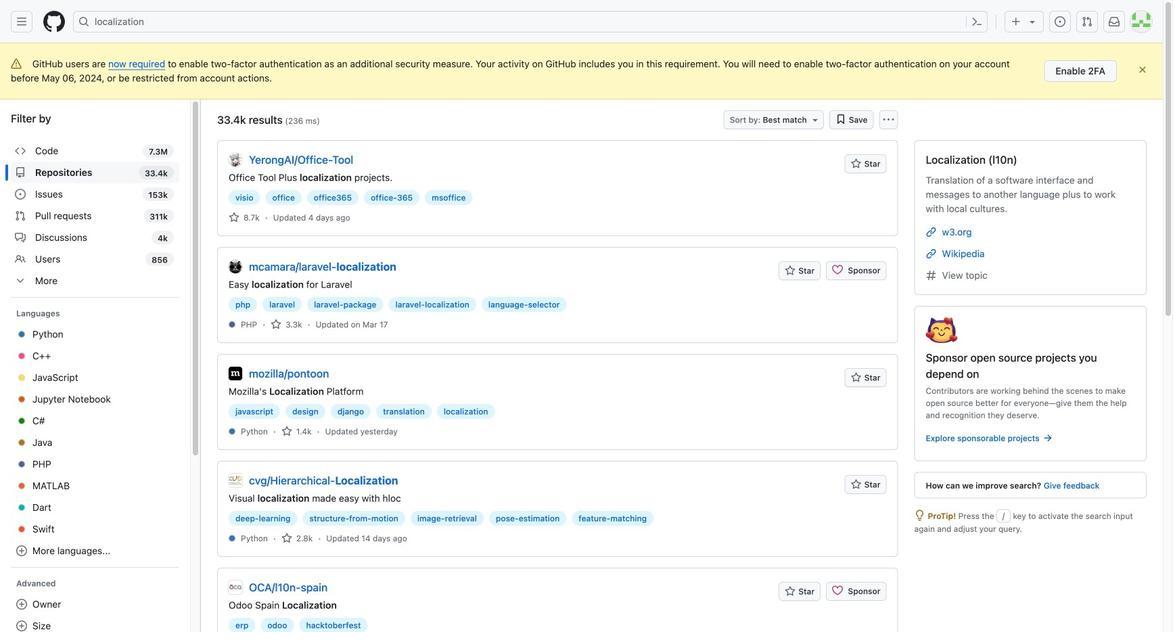 Task type: describe. For each thing, give the bounding box(es) containing it.
heart image
[[833, 264, 844, 275]]

package icon image
[[926, 317, 958, 343]]

1 python language element from the top
[[241, 425, 268, 438]]

2 plus circle image from the top
[[16, 599, 27, 610]]

git pull request image
[[1082, 16, 1093, 27]]

command palette image
[[972, 16, 983, 27]]

issue opened image
[[1055, 16, 1066, 27]]

dismiss this message image
[[1138, 64, 1149, 75]]

3 plus circle image from the top
[[16, 621, 27, 632]]

2 python language element from the top
[[241, 532, 268, 545]]

notifications image
[[1109, 16, 1120, 27]]

hash image
[[926, 270, 937, 281]]

1 plus circle image from the top
[[16, 546, 27, 556]]

1 link image from the top
[[926, 227, 937, 238]]



Task type: vqa. For each thing, say whether or not it's contained in the screenshot.
the 'key' icon
no



Task type: locate. For each thing, give the bounding box(es) containing it.
region
[[0, 100, 200, 632]]

php language element
[[241, 318, 257, 331]]

0 vertical spatial plus circle image
[[16, 546, 27, 556]]

2 vertical spatial plus circle image
[[16, 621, 27, 632]]

link image
[[926, 227, 937, 238], [926, 248, 937, 259]]

python language element
[[241, 425, 268, 438], [241, 532, 268, 545]]

plus circle image
[[16, 546, 27, 556], [16, 599, 27, 610], [16, 621, 27, 632]]

1 vertical spatial python language element
[[241, 532, 268, 545]]

open column options image
[[884, 114, 895, 125]]

heart image
[[833, 585, 844, 596]]

homepage image
[[43, 11, 65, 32]]

draggable pane splitter slider
[[199, 100, 202, 632]]

1 vertical spatial plus circle image
[[16, 599, 27, 610]]

sc 9kayk9 0 image
[[836, 114, 847, 125], [15, 146, 26, 156], [15, 167, 26, 178], [15, 189, 26, 200], [15, 232, 26, 243], [15, 254, 26, 265]]

0 vertical spatial python language element
[[241, 425, 268, 438]]

sc 9kayk9 0 image
[[15, 211, 26, 221], [229, 212, 240, 223], [15, 275, 26, 286], [271, 319, 282, 330], [282, 426, 292, 437], [1043, 433, 1054, 444], [915, 510, 926, 521], [282, 533, 292, 544]]

1 vertical spatial link image
[[926, 248, 937, 259]]

2 link image from the top
[[926, 248, 937, 259]]

0 vertical spatial link image
[[926, 227, 937, 238]]

alert image
[[11, 59, 22, 69]]

triangle down image
[[1028, 16, 1038, 27]]



